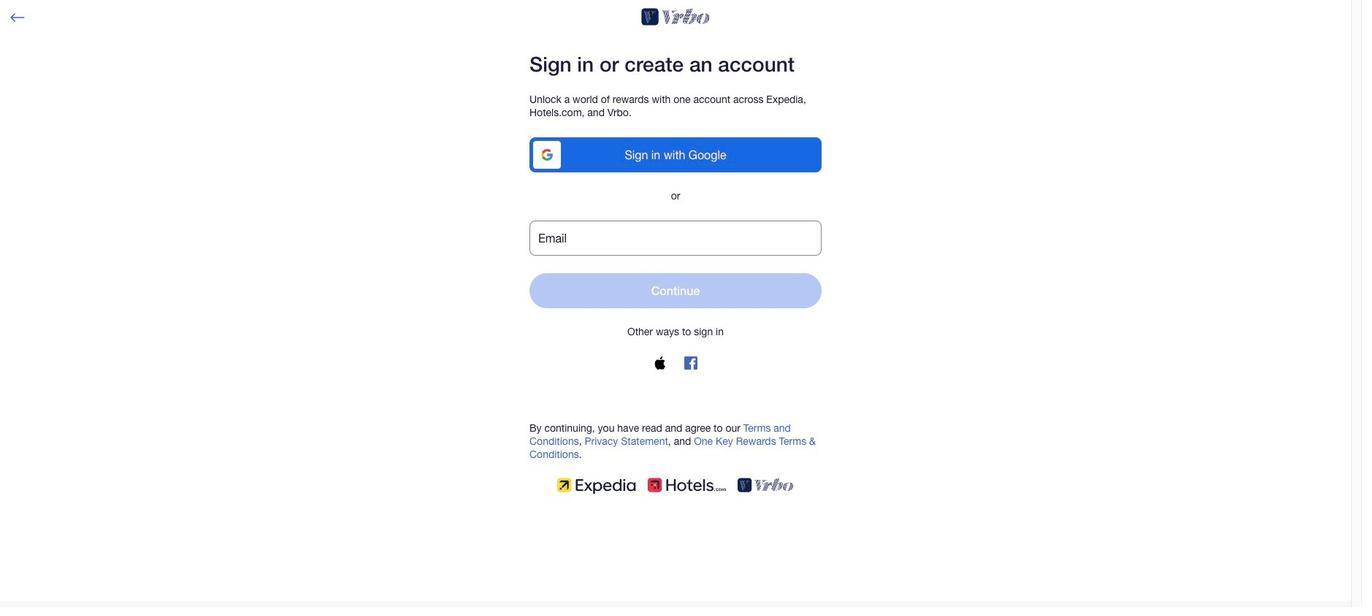 Task type: describe. For each thing, give the bounding box(es) containing it.
facebook image
[[685, 357, 698, 370]]

apple image
[[654, 357, 667, 370]]



Task type: vqa. For each thing, say whether or not it's contained in the screenshot.
email field at the top
yes



Task type: locate. For each thing, give the bounding box(es) containing it.
go back image
[[11, 13, 24, 22]]

go back image
[[9, 9, 26, 26]]

None email field
[[530, 221, 822, 256]]

vrbo image
[[642, 6, 710, 28]]



